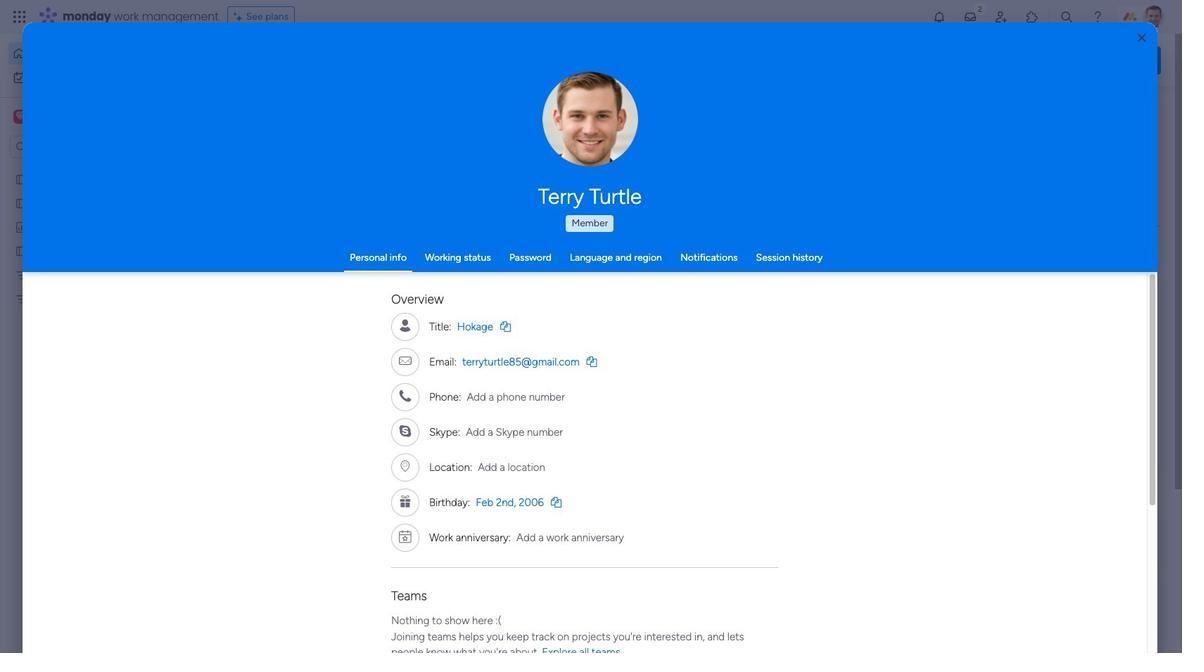 Task type: describe. For each thing, give the bounding box(es) containing it.
see plans image
[[233, 9, 246, 25]]

workspace selection element
[[13, 108, 118, 127]]

component image
[[695, 279, 708, 292]]

close image
[[1138, 33, 1146, 43]]

remove from favorites image
[[417, 257, 431, 271]]

templates image image
[[963, 283, 1148, 380]]

help image
[[1091, 10, 1105, 24]]

0 horizontal spatial public board image
[[15, 196, 28, 210]]

help center element
[[950, 580, 1161, 637]]

public dashboard image
[[695, 257, 711, 272]]

copied! image
[[587, 356, 597, 367]]

2 component image from the left
[[465, 279, 478, 292]]

2 public board image from the top
[[15, 244, 28, 258]]

getting started element
[[950, 513, 1161, 569]]

public board image for first component icon
[[235, 257, 250, 272]]

add to favorites image for public dashboard image
[[877, 257, 891, 271]]



Task type: vqa. For each thing, say whether or not it's contained in the screenshot.
Menu icon
no



Task type: locate. For each thing, give the bounding box(es) containing it.
copied! image
[[500, 321, 511, 332], [551, 497, 561, 508]]

1 horizontal spatial public board image
[[235, 257, 250, 272]]

1 horizontal spatial copied! image
[[551, 497, 561, 508]]

add to favorites image
[[417, 430, 431, 444]]

public board image up public dashboard icon
[[15, 172, 28, 186]]

1 vertical spatial public board image
[[15, 244, 28, 258]]

0 vertical spatial option
[[8, 42, 171, 65]]

2 image
[[974, 1, 986, 17]]

0 vertical spatial copied! image
[[500, 321, 511, 332]]

public board image
[[15, 172, 28, 186], [15, 244, 28, 258]]

2 add to favorites image from the left
[[877, 257, 891, 271]]

update feed image
[[963, 10, 977, 24]]

public board image for 2nd component icon from the left
[[465, 257, 481, 272]]

Search in workspace field
[[30, 139, 118, 155]]

1 public board image from the top
[[15, 172, 28, 186]]

list box
[[0, 164, 179, 501]]

public dashboard image
[[15, 220, 28, 234]]

terry turtle image
[[1143, 6, 1165, 28]]

1 horizontal spatial component image
[[465, 279, 478, 292]]

0 horizontal spatial copied! image
[[500, 321, 511, 332]]

notifications image
[[932, 10, 946, 24]]

add to favorites image for public board image corresponding to 2nd component icon from the left
[[647, 257, 661, 271]]

monday marketplace image
[[1025, 10, 1039, 24]]

option
[[8, 42, 171, 65], [8, 66, 171, 89], [0, 166, 179, 169]]

component image
[[235, 279, 248, 292], [465, 279, 478, 292]]

invite members image
[[994, 10, 1008, 24]]

2 horizontal spatial public board image
[[465, 257, 481, 272]]

workspace image
[[13, 109, 27, 125]]

public board image down public dashboard icon
[[15, 244, 28, 258]]

add to favorites image
[[647, 257, 661, 271], [877, 257, 891, 271]]

1 vertical spatial copied! image
[[551, 497, 561, 508]]

public board image
[[15, 196, 28, 210], [235, 257, 250, 272], [465, 257, 481, 272]]

search everything image
[[1060, 10, 1074, 24]]

1 horizontal spatial add to favorites image
[[877, 257, 891, 271]]

2 vertical spatial option
[[0, 166, 179, 169]]

dapulse x slim image
[[1140, 102, 1157, 119]]

quick search results list box
[[217, 132, 916, 490]]

0 horizontal spatial add to favorites image
[[647, 257, 661, 271]]

1 vertical spatial option
[[8, 66, 171, 89]]

0 vertical spatial public board image
[[15, 172, 28, 186]]

0 horizontal spatial component image
[[235, 279, 248, 292]]

workspace image
[[16, 109, 25, 125]]

select product image
[[13, 10, 27, 24]]

1 component image from the left
[[235, 279, 248, 292]]

1 add to favorites image from the left
[[647, 257, 661, 271]]



